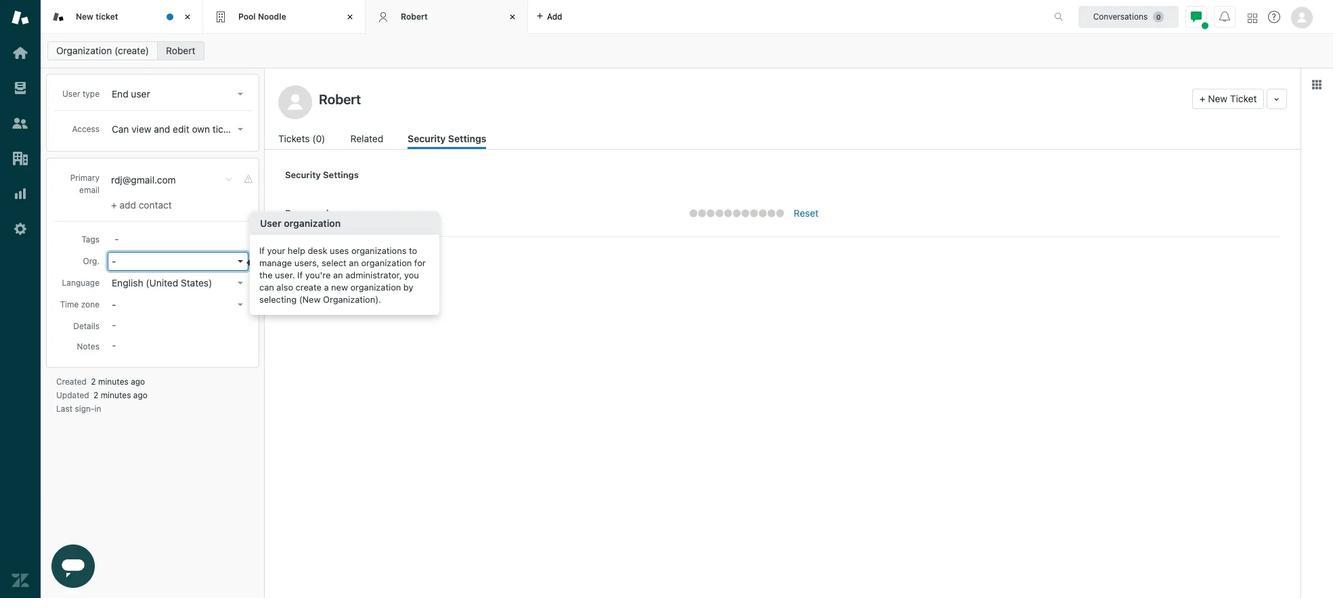 Task type: locate. For each thing, give the bounding box(es) containing it.
0 horizontal spatial if
[[259, 245, 265, 256]]

- button for time zone
[[108, 295, 249, 314]]

1 horizontal spatial an
[[349, 257, 359, 268]]

own
[[192, 123, 210, 135]]

+ down rdj@gmail.com
[[111, 199, 117, 211]]

2
[[91, 377, 96, 387], [94, 390, 98, 400]]

new left ticket at left top
[[76, 11, 93, 22]]

0 horizontal spatial add
[[120, 199, 136, 211]]

security
[[408, 133, 446, 144], [285, 169, 321, 180]]

reset
[[794, 207, 819, 219]]

1 close image from the left
[[343, 10, 357, 24]]

None text field
[[315, 89, 1188, 109]]

can
[[259, 281, 274, 292]]

settings
[[448, 133, 487, 144], [323, 169, 359, 180]]

1 horizontal spatial settings
[[448, 133, 487, 144]]

1 vertical spatial user
[[260, 217, 282, 229]]

administrator,
[[346, 269, 402, 280]]

english (united states) button
[[108, 274, 249, 293]]

pool
[[238, 11, 256, 22]]

1 vertical spatial an
[[333, 269, 343, 280]]

to
[[409, 245, 417, 256]]

organization (create) button
[[47, 41, 158, 60]]

arrow down image left manage
[[238, 260, 243, 263]]

zendesk products image
[[1249, 13, 1258, 23]]

arrow down image for time zone
[[238, 304, 243, 306]]

create
[[296, 281, 322, 292]]

1 vertical spatial robert
[[166, 45, 195, 56]]

user
[[131, 88, 150, 100]]

1 vertical spatial ago
[[133, 390, 148, 400]]

customers image
[[12, 114, 29, 132]]

2 close image from the left
[[506, 10, 520, 24]]

can
[[112, 123, 129, 135]]

+
[[1200, 93, 1206, 104], [111, 199, 117, 211]]

close image
[[181, 10, 194, 24]]

arrow down image left the can
[[238, 282, 243, 285]]

ago
[[131, 377, 145, 387], [133, 390, 148, 400]]

- button down english (united states) button
[[108, 295, 249, 314]]

1 horizontal spatial close image
[[506, 10, 520, 24]]

2 - from the top
[[112, 299, 116, 310]]

security right related link
[[408, 133, 446, 144]]

0 vertical spatial minutes
[[98, 377, 129, 387]]

0 vertical spatial add
[[547, 11, 563, 21]]

organization).
[[323, 294, 381, 305]]

+ for + new ticket
[[1200, 93, 1206, 104]]

security down tickets (0) link
[[285, 169, 321, 180]]

end user button
[[108, 85, 249, 104]]

3 arrow down image from the top
[[238, 282, 243, 285]]

- right org. on the left top of the page
[[112, 255, 116, 267]]

0 horizontal spatial close image
[[343, 10, 357, 24]]

for
[[415, 257, 426, 268]]

primary
[[70, 173, 100, 183]]

rdj@gmail.com
[[111, 174, 176, 186]]

+ new ticket button
[[1193, 89, 1265, 109]]

0 vertical spatial robert
[[401, 11, 428, 22]]

1 horizontal spatial user
[[260, 217, 282, 229]]

states)
[[181, 277, 212, 289]]

new left ticket
[[1209, 93, 1228, 104]]

1 vertical spatial -
[[112, 299, 116, 310]]

last
[[56, 404, 73, 414]]

- button up english (united states) button
[[108, 252, 249, 271]]

0 vertical spatial if
[[259, 245, 265, 256]]

organization down organizations
[[361, 257, 412, 268]]

sign-
[[75, 404, 95, 414]]

1 - from the top
[[112, 255, 116, 267]]

organization up desk
[[284, 217, 341, 229]]

robert
[[401, 11, 428, 22], [166, 45, 195, 56]]

2 - button from the top
[[108, 295, 249, 314]]

contact
[[139, 199, 172, 211]]

organization down administrator,
[[351, 281, 401, 292]]

0 horizontal spatial +
[[111, 199, 117, 211]]

arrow down image
[[238, 128, 243, 131]]

2 right created
[[91, 377, 96, 387]]

1 vertical spatial security
[[285, 169, 321, 180]]

0 horizontal spatial user
[[62, 89, 80, 99]]

1 vertical spatial +
[[111, 199, 117, 211]]

primary email
[[70, 173, 100, 195]]

security settings
[[408, 133, 487, 144], [285, 169, 359, 180]]

1 horizontal spatial new
[[1209, 93, 1228, 104]]

arrow down image
[[238, 93, 243, 96], [238, 260, 243, 263], [238, 282, 243, 285], [238, 304, 243, 306]]

1 vertical spatial minutes
[[101, 390, 131, 400]]

user up your
[[260, 217, 282, 229]]

if down users,
[[297, 269, 303, 280]]

arrow down image left selecting
[[238, 304, 243, 306]]

reporting image
[[12, 185, 29, 203]]

ticket
[[1231, 93, 1258, 104]]

+ new ticket
[[1200, 93, 1258, 104]]

robert inside robert link
[[166, 45, 195, 56]]

an up new
[[333, 269, 343, 280]]

add button
[[528, 0, 571, 33]]

if your help desk uses organizations to manage users, select an organization for the user. if you're an administrator, you can also create a new organization by selecting (new organization).
[[259, 245, 426, 305]]

zendesk support image
[[12, 9, 29, 26]]

1 vertical spatial settings
[[323, 169, 359, 180]]

1 horizontal spatial add
[[547, 11, 563, 21]]

0 vertical spatial 2
[[91, 377, 96, 387]]

arrow down image inside english (united states) button
[[238, 282, 243, 285]]

add
[[547, 11, 563, 21], [120, 199, 136, 211]]

tickets (0)
[[278, 133, 325, 144]]

2 arrow down image from the top
[[238, 260, 243, 263]]

organizations image
[[12, 150, 29, 167]]

0 vertical spatial settings
[[448, 133, 487, 144]]

english
[[112, 277, 143, 289]]

+ inside button
[[1200, 93, 1206, 104]]

0 vertical spatial user
[[62, 89, 80, 99]]

+ left ticket
[[1200, 93, 1206, 104]]

- button for org.
[[108, 252, 249, 271]]

close image
[[343, 10, 357, 24], [506, 10, 520, 24]]

arrow down image up arrow down image on the left of page
[[238, 93, 243, 96]]

end
[[112, 88, 128, 100]]

1 vertical spatial - button
[[108, 295, 249, 314]]

tickets (0) link
[[278, 131, 328, 149]]

0 vertical spatial ago
[[131, 377, 145, 387]]

organization (create)
[[56, 45, 149, 56]]

1 vertical spatial new
[[1209, 93, 1228, 104]]

can view and edit own tickets only
[[112, 123, 262, 135]]

4 arrow down image from the top
[[238, 304, 243, 306]]

2 up in
[[94, 390, 98, 400]]

0 horizontal spatial robert
[[166, 45, 195, 56]]

0 horizontal spatial security settings
[[285, 169, 359, 180]]

(new
[[299, 294, 321, 305]]

button displays agent's chat status as online. image
[[1192, 11, 1202, 22]]

(united
[[146, 277, 178, 289]]

organization
[[284, 217, 341, 229], [361, 257, 412, 268], [351, 281, 401, 292]]

1 vertical spatial add
[[120, 199, 136, 211]]

0 vertical spatial +
[[1200, 93, 1206, 104]]

0 horizontal spatial new
[[76, 11, 93, 22]]

(create)
[[115, 45, 149, 56]]

admin image
[[12, 220, 29, 238]]

1 horizontal spatial robert
[[401, 11, 428, 22]]

0 horizontal spatial security
[[285, 169, 321, 180]]

0 vertical spatial security settings
[[408, 133, 487, 144]]

0 vertical spatial - button
[[108, 252, 249, 271]]

robert link
[[157, 41, 204, 60]]

user left type
[[62, 89, 80, 99]]

1 horizontal spatial +
[[1200, 93, 1206, 104]]

0 vertical spatial -
[[112, 255, 116, 267]]

if
[[259, 245, 265, 256], [297, 269, 303, 280]]

1 vertical spatial if
[[297, 269, 303, 280]]

close image inside robert tab
[[506, 10, 520, 24]]

0 horizontal spatial an
[[333, 269, 343, 280]]

conversations
[[1094, 11, 1149, 21]]

1 horizontal spatial security
[[408, 133, 446, 144]]

1 - button from the top
[[108, 252, 249, 271]]

+ for + add contact
[[111, 199, 117, 211]]

an down uses
[[349, 257, 359, 268]]

- right zone
[[112, 299, 116, 310]]

arrow down image inside end user "button"
[[238, 93, 243, 96]]

1 arrow down image from the top
[[238, 93, 243, 96]]

minutes
[[98, 377, 129, 387], [101, 390, 131, 400]]

user for user organization
[[260, 217, 282, 229]]

1 vertical spatial organization
[[361, 257, 412, 268]]

an
[[349, 257, 359, 268], [333, 269, 343, 280]]

- button
[[108, 252, 249, 271], [108, 295, 249, 314]]

close image inside the pool noodle "tab"
[[343, 10, 357, 24]]

if left your
[[259, 245, 265, 256]]

0 vertical spatial new
[[76, 11, 93, 22]]



Task type: describe. For each thing, give the bounding box(es) containing it.
0 vertical spatial security
[[408, 133, 446, 144]]

user type
[[62, 89, 100, 99]]

1 vertical spatial security settings
[[285, 169, 359, 180]]

zendesk image
[[12, 572, 29, 589]]

end user
[[112, 88, 150, 100]]

tabs tab list
[[41, 0, 1041, 34]]

reset link
[[794, 207, 819, 219]]

you
[[404, 269, 419, 280]]

email
[[79, 185, 100, 195]]

user organization
[[260, 217, 341, 229]]

- for org.
[[112, 255, 116, 267]]

in
[[95, 404, 101, 414]]

selecting
[[259, 294, 297, 305]]

english (united states)
[[112, 277, 212, 289]]

- for time zone
[[112, 299, 116, 310]]

new ticket tab
[[41, 0, 203, 34]]

organizations
[[352, 245, 407, 256]]

0 horizontal spatial settings
[[323, 169, 359, 180]]

1 horizontal spatial security settings
[[408, 133, 487, 144]]

language
[[62, 278, 100, 288]]

you're
[[305, 269, 331, 280]]

2 vertical spatial organization
[[351, 281, 401, 292]]

manage
[[259, 257, 292, 268]]

user.
[[275, 269, 295, 280]]

related link
[[351, 131, 385, 149]]

- field
[[109, 231, 249, 246]]

arrow down image for org.
[[238, 260, 243, 263]]

only
[[244, 123, 262, 135]]

type
[[83, 89, 100, 99]]

views image
[[12, 79, 29, 97]]

close image for robert
[[506, 10, 520, 24]]

uses
[[330, 245, 349, 256]]

time
[[60, 299, 79, 310]]

created
[[56, 377, 87, 387]]

zone
[[81, 299, 100, 310]]

desk
[[308, 245, 328, 256]]

get help image
[[1269, 11, 1281, 23]]

add inside popup button
[[547, 11, 563, 21]]

arrow down image for language
[[238, 282, 243, 285]]

close image for pool noodle
[[343, 10, 357, 24]]

tickets
[[278, 133, 310, 144]]

new ticket
[[76, 11, 118, 22]]

conversations button
[[1079, 6, 1179, 27]]

user for user type
[[62, 89, 80, 99]]

new inside tab
[[76, 11, 93, 22]]

related
[[351, 133, 384, 144]]

and
[[154, 123, 170, 135]]

a
[[324, 281, 329, 292]]

●●●●●●●●●●●
[[690, 207, 785, 219]]

notifications image
[[1220, 11, 1231, 22]]

org.
[[83, 256, 100, 266]]

users,
[[294, 257, 319, 268]]

●●●●●●●●●●● reset
[[690, 207, 819, 219]]

apps image
[[1312, 79, 1323, 90]]

access
[[72, 124, 100, 134]]

pool noodle tab
[[203, 0, 366, 34]]

by
[[404, 281, 414, 292]]

main element
[[0, 0, 41, 598]]

0 vertical spatial organization
[[284, 217, 341, 229]]

noodle
[[258, 11, 286, 22]]

1 vertical spatial 2
[[94, 390, 98, 400]]

updated
[[56, 390, 89, 400]]

organization
[[56, 45, 112, 56]]

new inside button
[[1209, 93, 1228, 104]]

security settings link
[[408, 131, 487, 149]]

secondary element
[[41, 37, 1334, 64]]

tags
[[82, 234, 100, 245]]

(0)
[[313, 133, 325, 144]]

view
[[132, 123, 151, 135]]

robert tab
[[366, 0, 528, 34]]

can view and edit own tickets only button
[[108, 120, 262, 139]]

details
[[73, 321, 100, 331]]

robert inside robert tab
[[401, 11, 428, 22]]

also
[[277, 281, 293, 292]]

the
[[259, 269, 273, 280]]

new
[[331, 281, 348, 292]]

notes
[[77, 341, 100, 352]]

help
[[288, 245, 305, 256]]

password
[[285, 208, 329, 219]]

0 vertical spatial an
[[349, 257, 359, 268]]

get started image
[[12, 44, 29, 62]]

created 2 minutes ago updated 2 minutes ago last sign-in
[[56, 377, 148, 414]]

arrow down image for user type
[[238, 93, 243, 96]]

1 horizontal spatial if
[[297, 269, 303, 280]]

pool noodle
[[238, 11, 286, 22]]

time zone
[[60, 299, 100, 310]]

tickets
[[213, 123, 242, 135]]

ticket
[[96, 11, 118, 22]]

edit
[[173, 123, 189, 135]]

+ add contact
[[111, 199, 172, 211]]

select
[[322, 257, 347, 268]]

your
[[267, 245, 285, 256]]



Task type: vqa. For each thing, say whether or not it's contained in the screenshot.
IMPORT
no



